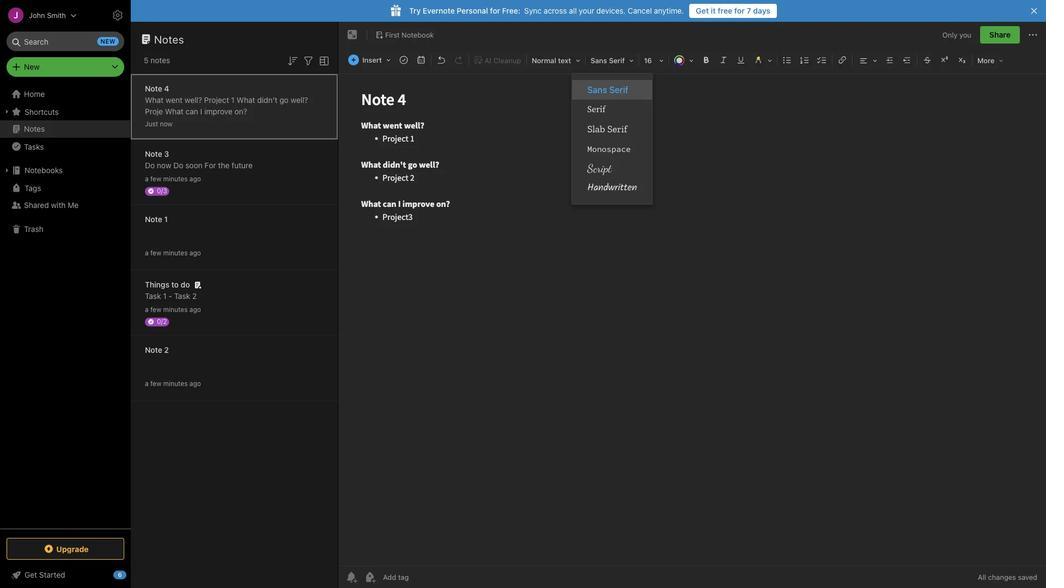 Task type: vqa. For each thing, say whether or not it's contained in the screenshot.
the leftmost What
yes



Task type: locate. For each thing, give the bounding box(es) containing it.
for left free:
[[490, 6, 500, 15]]

sans up serif link
[[588, 85, 608, 95]]

well? right go
[[291, 96, 308, 105]]

note left "3"
[[145, 150, 162, 159]]

Insert field
[[346, 52, 395, 68]]

what went well? project 1 what didn't go well? proje what can i improve on?
[[145, 96, 308, 116]]

Add tag field
[[382, 573, 464, 583]]

note for note 4
[[145, 84, 162, 93]]

what
[[145, 96, 164, 105], [237, 96, 255, 105], [165, 107, 184, 116]]

1 horizontal spatial well?
[[291, 96, 308, 105]]

note left 4
[[145, 84, 162, 93]]

1 vertical spatial now
[[157, 161, 171, 170]]

tasks button
[[0, 138, 130, 155]]

Help and Learning task checklist field
[[0, 567, 131, 584]]

1 do from the left
[[145, 161, 155, 170]]

tags
[[25, 184, 41, 193]]

2 vertical spatial 1
[[163, 292, 167, 301]]

1 note from the top
[[145, 84, 162, 93]]

1 a from the top
[[145, 175, 149, 183]]

get inside button
[[696, 6, 709, 15]]

2 a few minutes ago from the top
[[145, 249, 201, 257]]

Note Editor text field
[[339, 74, 1047, 566]]

a few minutes ago down "task 1 - task 2"
[[145, 306, 201, 314]]

1 horizontal spatial for
[[735, 6, 745, 15]]

sans serif inside sans serif field
[[591, 56, 625, 65]]

6
[[118, 572, 122, 579]]

first
[[385, 31, 400, 39]]

shared with me link
[[0, 197, 130, 214]]

1 ago from the top
[[190, 175, 201, 183]]

on?
[[235, 107, 247, 116]]

for
[[490, 6, 500, 15], [735, 6, 745, 15]]

2 few from the top
[[150, 249, 162, 257]]

get for get it free for 7 days
[[696, 6, 709, 15]]

do left soon
[[174, 161, 183, 170]]

do down note 3
[[145, 161, 155, 170]]

note down 0/2
[[145, 346, 162, 355]]

add tag image
[[364, 571, 377, 584]]

bulleted list image
[[780, 52, 795, 68]]

get for get started
[[25, 571, 37, 580]]

5 notes
[[144, 56, 170, 65]]

1 horizontal spatial what
[[165, 107, 184, 116]]

bold image
[[699, 52, 714, 68]]

new search field
[[14, 32, 119, 51]]

improve
[[204, 107, 233, 116]]

what down went
[[165, 107, 184, 116]]

note 4
[[145, 84, 169, 93]]

shared
[[24, 201, 49, 210]]

numbered list image
[[798, 52, 813, 68]]

2 right -
[[192, 292, 197, 301]]

notes up notes
[[154, 33, 184, 46]]

1
[[231, 96, 235, 105], [164, 215, 168, 224], [163, 292, 167, 301]]

insert link image
[[835, 52, 850, 68]]

serif up sans serif menu item
[[609, 56, 625, 65]]

to
[[171, 281, 179, 290]]

notebook
[[402, 31, 434, 39]]

notes
[[154, 33, 184, 46], [24, 125, 45, 134]]

1 a few minutes ago from the top
[[145, 175, 201, 183]]

0 horizontal spatial task
[[145, 292, 161, 301]]

1 left -
[[163, 292, 167, 301]]

indent image
[[883, 52, 898, 68]]

a down note 3
[[145, 175, 149, 183]]

tasks
[[24, 142, 44, 151]]

all
[[979, 574, 987, 582]]

few up 0/2
[[150, 306, 162, 314]]

what up proje
[[145, 96, 164, 105]]

monospace link
[[572, 139, 653, 159]]

note 1
[[145, 215, 168, 224]]

a down note 2
[[145, 380, 149, 388]]

script link
[[572, 159, 653, 178]]

note down 0/3
[[145, 215, 162, 224]]

went
[[166, 96, 183, 105]]

4 note from the top
[[145, 346, 162, 355]]

0 horizontal spatial get
[[25, 571, 37, 580]]

add a reminder image
[[345, 571, 358, 584]]

1 horizontal spatial 2
[[192, 292, 197, 301]]

sans serif up serif link
[[588, 85, 629, 95]]

1 vertical spatial 1
[[164, 215, 168, 224]]

Highlight field
[[750, 52, 776, 68]]

now down "3"
[[157, 161, 171, 170]]

anytime.
[[654, 6, 684, 15]]

expand notebooks image
[[3, 166, 11, 175]]

2 note from the top
[[145, 150, 162, 159]]

get started
[[25, 571, 65, 580]]

task down do
[[174, 292, 190, 301]]

serif up serif link
[[610, 85, 629, 95]]

get it free for 7 days
[[696, 6, 771, 15]]

notebooks link
[[0, 162, 130, 179]]

few up things on the left
[[150, 249, 162, 257]]

0 vertical spatial get
[[696, 6, 709, 15]]

task down things on the left
[[145, 292, 161, 301]]

for inside button
[[735, 6, 745, 15]]

just now
[[145, 120, 173, 128]]

3 note from the top
[[145, 215, 162, 224]]

minutes
[[163, 175, 188, 183], [163, 249, 188, 257], [163, 306, 188, 314], [163, 380, 188, 388]]

1 vertical spatial sans serif
[[588, 85, 629, 95]]

few
[[150, 175, 162, 183], [150, 249, 162, 257], [150, 306, 162, 314], [150, 380, 162, 388]]

sans serif
[[591, 56, 625, 65], [588, 85, 629, 95]]

expand note image
[[346, 28, 359, 41]]

1 vertical spatial notes
[[24, 125, 45, 134]]

sans up sans serif menu item
[[591, 56, 607, 65]]

1 horizontal spatial task
[[174, 292, 190, 301]]

underline image
[[734, 52, 749, 68]]

a few minutes ago
[[145, 175, 201, 183], [145, 249, 201, 257], [145, 306, 201, 314], [145, 380, 201, 388]]

More field
[[974, 52, 1008, 68]]

1 up on?
[[231, 96, 235, 105]]

0 vertical spatial sans serif
[[591, 56, 625, 65]]

Font color field
[[671, 52, 698, 68]]

only you
[[943, 31, 972, 39]]

new
[[101, 38, 116, 45]]

1 down 0/3
[[164, 215, 168, 224]]

sans serif up sans serif menu item
[[591, 56, 625, 65]]

few up 0/3
[[150, 175, 162, 183]]

2 down 0/2
[[164, 346, 169, 355]]

3 ago from the top
[[190, 306, 201, 314]]

note for note 3
[[145, 150, 162, 159]]

notes up tasks on the left top
[[24, 125, 45, 134]]

a up things on the left
[[145, 249, 149, 257]]

tags button
[[0, 179, 130, 197]]

now
[[160, 120, 173, 128], [157, 161, 171, 170]]

superscript image
[[938, 52, 953, 68]]

0/3
[[157, 187, 167, 195]]

well?
[[185, 96, 202, 105], [291, 96, 308, 105]]

1 horizontal spatial do
[[174, 161, 183, 170]]

Font family field
[[587, 52, 638, 68]]

1 horizontal spatial notes
[[154, 33, 184, 46]]

minutes up the to
[[163, 249, 188, 257]]

minutes down "task 1 - task 2"
[[163, 306, 188, 314]]

0 vertical spatial now
[[160, 120, 173, 128]]

text
[[558, 56, 571, 65]]

notes link
[[0, 120, 130, 138]]

notes
[[151, 56, 170, 65]]

More actions field
[[1027, 26, 1040, 44]]

0 vertical spatial notes
[[154, 33, 184, 46]]

0 horizontal spatial for
[[490, 6, 500, 15]]

sync
[[525, 6, 542, 15]]

task image
[[396, 52, 412, 68]]

get it free for 7 days button
[[690, 4, 777, 18]]

4
[[164, 84, 169, 93]]

now right just
[[160, 120, 173, 128]]

free
[[718, 6, 733, 15]]

task
[[145, 292, 161, 301], [174, 292, 190, 301]]

john
[[29, 11, 45, 19]]

2 for from the left
[[735, 6, 745, 15]]

0 horizontal spatial well?
[[185, 96, 202, 105]]

tree
[[0, 86, 131, 529]]

days
[[754, 6, 771, 15]]

well? up can
[[185, 96, 202, 105]]

what up on?
[[237, 96, 255, 105]]

ago
[[190, 175, 201, 183], [190, 249, 201, 257], [190, 306, 201, 314], [190, 380, 201, 388]]

minutes up 0/3
[[163, 175, 188, 183]]

3 minutes from the top
[[163, 306, 188, 314]]

note
[[145, 84, 162, 93], [145, 150, 162, 159], [145, 215, 162, 224], [145, 346, 162, 355]]

2
[[192, 292, 197, 301], [164, 346, 169, 355]]

get left started
[[25, 571, 37, 580]]

0 horizontal spatial notes
[[24, 125, 45, 134]]

saved
[[1019, 574, 1038, 582]]

1 for task 1 - task 2
[[163, 292, 167, 301]]

1 minutes from the top
[[163, 175, 188, 183]]

for left 7
[[735, 6, 745, 15]]

1 horizontal spatial get
[[696, 6, 709, 15]]

i
[[200, 107, 202, 116]]

for
[[205, 161, 216, 170]]

1 for from the left
[[490, 6, 500, 15]]

0 horizontal spatial do
[[145, 161, 155, 170]]

4 minutes from the top
[[163, 380, 188, 388]]

1 few from the top
[[150, 175, 162, 183]]

evernote
[[423, 6, 455, 15]]

1 vertical spatial sans
[[588, 85, 608, 95]]

0 vertical spatial sans
[[591, 56, 607, 65]]

1 vertical spatial get
[[25, 571, 37, 580]]

get inside help and learning task checklist field
[[25, 571, 37, 580]]

for for free:
[[490, 6, 500, 15]]

can
[[186, 107, 198, 116]]

a
[[145, 175, 149, 183], [145, 249, 149, 257], [145, 306, 149, 314], [145, 380, 149, 388]]

a few minutes ago down note 2
[[145, 380, 201, 388]]

get left it
[[696, 6, 709, 15]]

0 horizontal spatial 2
[[164, 346, 169, 355]]

7
[[747, 6, 752, 15]]

serif
[[609, 56, 625, 65], [610, 85, 629, 95], [588, 104, 606, 115], [608, 123, 628, 135]]

italic image
[[716, 52, 732, 68]]

project
[[204, 96, 229, 105]]

2 minutes from the top
[[163, 249, 188, 257]]

minutes down note 2
[[163, 380, 188, 388]]

get
[[696, 6, 709, 15], [25, 571, 37, 580]]

Font size field
[[641, 52, 668, 68]]

a few minutes ago up the to
[[145, 249, 201, 257]]

1 vertical spatial 2
[[164, 346, 169, 355]]

0 vertical spatial 1
[[231, 96, 235, 105]]

few down note 2
[[150, 380, 162, 388]]

slab serif
[[588, 123, 628, 135]]

a down things on the left
[[145, 306, 149, 314]]

proje
[[145, 107, 163, 116]]

me
[[68, 201, 79, 210]]

2 do from the left
[[174, 161, 183, 170]]

settings image
[[111, 9, 124, 22]]

a few minutes ago up 0/3
[[145, 175, 201, 183]]

now for just
[[160, 120, 173, 128]]



Task type: describe. For each thing, give the bounding box(es) containing it.
first notebook button
[[372, 27, 438, 43]]

add filters image
[[302, 54, 315, 67]]

2 task from the left
[[174, 292, 190, 301]]

3 a from the top
[[145, 306, 149, 314]]

View options field
[[315, 53, 331, 67]]

just
[[145, 120, 158, 128]]

the
[[218, 161, 230, 170]]

serif inside 'link'
[[610, 85, 629, 95]]

3 a few minutes ago from the top
[[145, 306, 201, 314]]

Heading level field
[[528, 52, 584, 68]]

trash link
[[0, 221, 130, 238]]

you
[[960, 31, 972, 39]]

share
[[990, 30, 1011, 39]]

2 horizontal spatial what
[[237, 96, 255, 105]]

more
[[978, 56, 995, 65]]

sans inside field
[[591, 56, 607, 65]]

sans serif inside sans serif 'link'
[[588, 85, 629, 95]]

serif inside field
[[609, 56, 625, 65]]

sans inside 'link'
[[588, 85, 608, 95]]

Account field
[[0, 4, 77, 26]]

subscript image
[[955, 52, 970, 68]]

serif down serif link
[[608, 123, 628, 135]]

shared with me
[[24, 201, 79, 210]]

try
[[409, 6, 421, 15]]

shortcuts button
[[0, 103, 130, 120]]

3 few from the top
[[150, 306, 162, 314]]

Sort options field
[[286, 53, 299, 67]]

serif link
[[572, 100, 653, 119]]

free:
[[502, 6, 521, 15]]

script handwritten
[[588, 161, 637, 196]]

outdent image
[[900, 52, 915, 68]]

2 well? from the left
[[291, 96, 308, 105]]

smith
[[47, 11, 66, 19]]

task 1 - task 2
[[145, 292, 197, 301]]

checklist image
[[815, 52, 830, 68]]

now for do
[[157, 161, 171, 170]]

personal
[[457, 6, 488, 15]]

notebooks
[[25, 166, 63, 175]]

handwritten
[[588, 180, 637, 196]]

Search text field
[[14, 32, 117, 51]]

handwritten link
[[572, 178, 653, 198]]

home link
[[0, 86, 131, 103]]

strikethrough image
[[920, 52, 936, 68]]

didn't
[[257, 96, 278, 105]]

Add filters field
[[302, 53, 315, 67]]

upgrade button
[[7, 539, 124, 560]]

note for note 1
[[145, 215, 162, 224]]

note for note 2
[[145, 346, 162, 355]]

started
[[39, 571, 65, 580]]

normal text
[[532, 56, 571, 65]]

things to do
[[145, 281, 190, 290]]

3
[[164, 150, 169, 159]]

shortcuts
[[25, 107, 59, 116]]

cancel
[[628, 6, 652, 15]]

do
[[181, 281, 190, 290]]

note 3
[[145, 150, 169, 159]]

-
[[169, 292, 172, 301]]

things
[[145, 281, 170, 290]]

dropdown list menu
[[572, 80, 653, 198]]

Alignment field
[[854, 52, 882, 68]]

slab
[[588, 123, 605, 135]]

sans serif menu item
[[572, 80, 653, 100]]

with
[[51, 201, 66, 210]]

insert
[[363, 56, 382, 64]]

1 inside what went well? project 1 what didn't go well? proje what can i improve on?
[[231, 96, 235, 105]]

2 a from the top
[[145, 249, 149, 257]]

more actions image
[[1027, 28, 1040, 41]]

your
[[579, 6, 595, 15]]

across
[[544, 6, 567, 15]]

new button
[[7, 57, 124, 77]]

upgrade
[[56, 545, 89, 554]]

john smith
[[29, 11, 66, 19]]

go
[[280, 96, 289, 105]]

soon
[[185, 161, 203, 170]]

new
[[24, 62, 40, 71]]

do now do soon for the future
[[145, 161, 253, 170]]

future
[[232, 161, 253, 170]]

undo image
[[434, 52, 449, 68]]

1 for note 1
[[164, 215, 168, 224]]

only
[[943, 31, 958, 39]]

0 vertical spatial 2
[[192, 292, 197, 301]]

home
[[24, 90, 45, 99]]

notes inside notes link
[[24, 125, 45, 134]]

first notebook
[[385, 31, 434, 39]]

monospace
[[588, 144, 631, 154]]

script
[[588, 161, 612, 175]]

slab serif link
[[572, 119, 653, 139]]

trash
[[24, 225, 43, 234]]

note window element
[[339, 22, 1047, 589]]

4 few from the top
[[150, 380, 162, 388]]

calendar event image
[[414, 52, 429, 68]]

all
[[569, 6, 577, 15]]

4 a from the top
[[145, 380, 149, 388]]

tree containing home
[[0, 86, 131, 529]]

5
[[144, 56, 149, 65]]

changes
[[989, 574, 1017, 582]]

all changes saved
[[979, 574, 1038, 582]]

normal
[[532, 56, 557, 65]]

devices.
[[597, 6, 626, 15]]

0 horizontal spatial what
[[145, 96, 164, 105]]

2 ago from the top
[[190, 249, 201, 257]]

it
[[711, 6, 716, 15]]

for for 7
[[735, 6, 745, 15]]

note 2
[[145, 346, 169, 355]]

serif up 'slab'
[[588, 104, 606, 115]]

click to collapse image
[[127, 569, 135, 582]]

0/2
[[157, 318, 167, 326]]

1 well? from the left
[[185, 96, 202, 105]]

share button
[[981, 26, 1021, 44]]

1 task from the left
[[145, 292, 161, 301]]

4 ago from the top
[[190, 380, 201, 388]]

16
[[644, 56, 652, 65]]

4 a few minutes ago from the top
[[145, 380, 201, 388]]



